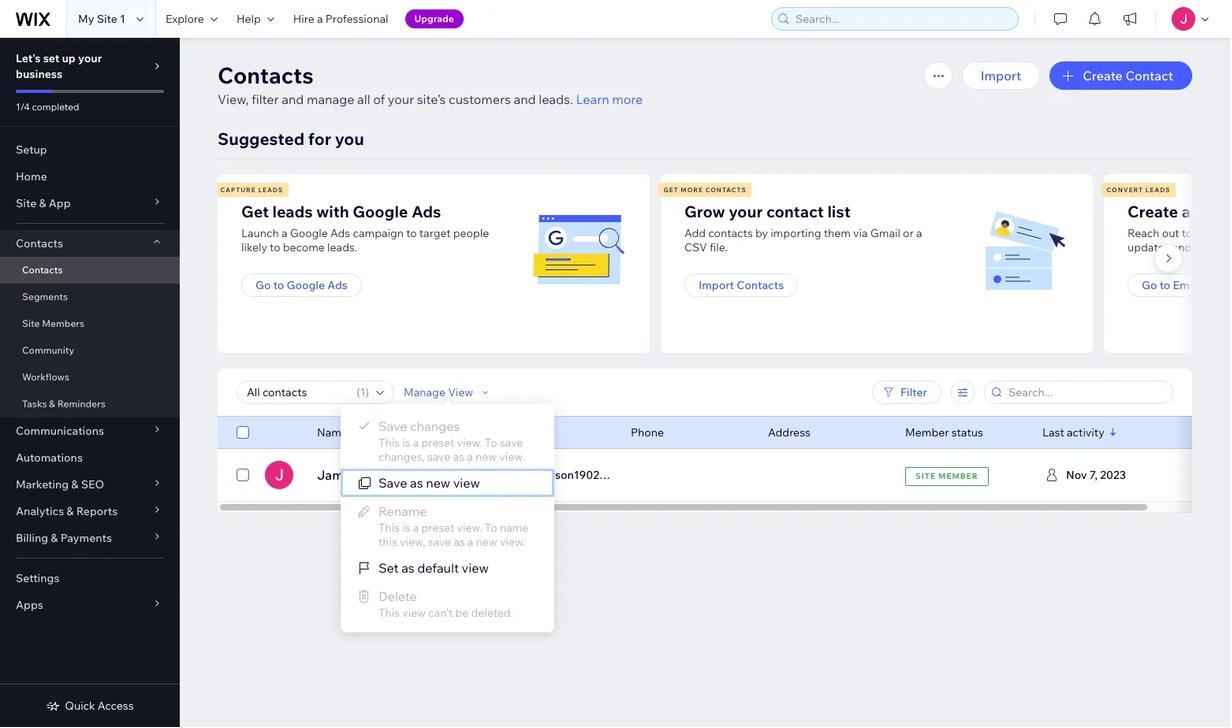 Task type: vqa. For each thing, say whether or not it's contained in the screenshot.


Task type: locate. For each thing, give the bounding box(es) containing it.
save for save as new view
[[379, 476, 407, 491]]

0 horizontal spatial 1
[[120, 12, 125, 26]]

0 vertical spatial is
[[402, 436, 411, 450]]

1 right my
[[120, 12, 125, 26]]

0 horizontal spatial leads
[[258, 186, 283, 194]]

launch
[[241, 226, 279, 241]]

automations
[[16, 451, 83, 465]]

1 vertical spatial save
[[379, 476, 407, 491]]

create contact
[[1083, 68, 1174, 84]]

1 vertical spatial view
[[462, 561, 489, 577]]

0 vertical spatial create
[[1083, 68, 1123, 84]]

0 vertical spatial import
[[981, 68, 1022, 84]]

import contacts button
[[685, 274, 798, 297]]

leads. down with
[[327, 241, 357, 255]]

& right tasks
[[49, 398, 55, 410]]

suggested for you
[[218, 129, 364, 149]]

site down home
[[16, 196, 36, 211]]

ads inside go to google ads button
[[327, 278, 348, 293]]

new left name
[[476, 536, 497, 550]]

save inside save as new view button
[[379, 476, 407, 491]]

save up changes,
[[379, 419, 407, 435]]

0 vertical spatial 1
[[120, 12, 125, 26]]

0 vertical spatial leads.
[[539, 91, 573, 107]]

as down changes,
[[410, 476, 423, 491]]

to up save as new view button
[[485, 436, 497, 450]]

1 vertical spatial this
[[379, 521, 400, 536]]

apps
[[16, 599, 43, 613]]

google down become
[[287, 278, 325, 293]]

to left name
[[485, 521, 497, 536]]

site members link
[[0, 311, 180, 338]]

1 vertical spatial create
[[1128, 202, 1178, 222]]

go
[[256, 278, 271, 293], [1142, 278, 1157, 293]]

delete
[[379, 589, 417, 605]]

as inside save changes this is a preset view. to save changes, save as a new view.
[[453, 450, 465, 465]]

save up james.peterson1902@gmail.com at the bottom
[[500, 436, 523, 450]]

0 vertical spatial this
[[379, 436, 400, 450]]

manage
[[307, 91, 355, 107]]

contacts down by
[[737, 278, 784, 293]]

nov
[[1066, 468, 1087, 483]]

this up peterson
[[379, 436, 400, 450]]

go down "likely"
[[256, 278, 271, 293]]

access
[[98, 700, 134, 714]]

view. left name
[[457, 521, 482, 536]]

help button
[[227, 0, 284, 38]]

& inside dropdown button
[[51, 532, 58, 546]]

0 vertical spatial ads
[[412, 202, 441, 222]]

is down rename
[[402, 521, 411, 536]]

go inside go to email marke "button"
[[1142, 278, 1157, 293]]

view inside set as default view button
[[462, 561, 489, 577]]

site down 'segments'
[[22, 318, 40, 330]]

setup link
[[0, 136, 180, 163]]

hire a professional
[[293, 12, 388, 26]]

likely
[[241, 241, 267, 255]]

save up save as new view button
[[427, 450, 451, 465]]

to right out
[[1182, 226, 1193, 241]]

0 horizontal spatial create
[[1083, 68, 1123, 84]]

2 leads from the left
[[1146, 186, 1171, 194]]

contacts inside popup button
[[16, 237, 63, 251]]

ads up target
[[412, 202, 441, 222]]

leads up get
[[258, 186, 283, 194]]

and right 'filter'
[[282, 91, 304, 107]]

capture leads
[[220, 186, 283, 194]]

james.peterson1902@gmail.com
[[494, 468, 664, 483]]

this
[[379, 536, 397, 550]]

a right hire in the left top of the page
[[317, 12, 323, 26]]

Unsaved view field
[[242, 382, 352, 404]]

3 this from the top
[[379, 607, 400, 621]]

leads. inside 'get leads with google ads launch a google ads campaign to target people likely to become leads.'
[[327, 241, 357, 255]]

set as default view
[[379, 561, 489, 577]]

2 save from the top
[[379, 476, 407, 491]]

0 horizontal spatial import
[[699, 278, 734, 293]]

& inside popup button
[[71, 478, 79, 492]]

2 preset from the top
[[421, 521, 454, 536]]

create left contact at the top
[[1083, 68, 1123, 84]]

last
[[1043, 426, 1065, 440]]

help
[[237, 12, 261, 26]]

create an ema reach out to your su
[[1128, 202, 1230, 255]]

payments
[[60, 532, 112, 546]]

1 horizontal spatial 1
[[360, 386, 366, 400]]

)
[[366, 386, 369, 400]]

leads.
[[539, 91, 573, 107], [327, 241, 357, 255]]

go for create
[[1142, 278, 1157, 293]]

1 horizontal spatial leads
[[1146, 186, 1171, 194]]

new for rename
[[476, 536, 497, 550]]

my
[[78, 12, 94, 26]]

1 vertical spatial import
[[699, 278, 734, 293]]

google down leads
[[290, 226, 328, 241]]

contacts button
[[0, 230, 180, 257]]

a down leads
[[282, 226, 288, 241]]

1 vertical spatial leads.
[[327, 241, 357, 255]]

to inside go to email marke "button"
[[1160, 278, 1171, 293]]

1 leads from the left
[[258, 186, 283, 194]]

this for rename
[[379, 521, 400, 536]]

contacts
[[218, 62, 314, 89], [16, 237, 63, 251], [22, 264, 63, 276], [737, 278, 784, 293]]

view right default on the bottom left of page
[[462, 561, 489, 577]]

2 to from the top
[[485, 521, 497, 536]]

1 vertical spatial 1
[[360, 386, 366, 400]]

1 is from the top
[[402, 436, 411, 450]]

to inside rename this is a preset view. to name this view, save as a new view.
[[485, 521, 497, 536]]

customers
[[449, 91, 511, 107]]

1 go from the left
[[256, 278, 271, 293]]

your
[[78, 51, 102, 65], [388, 91, 414, 107], [729, 202, 763, 222], [1195, 226, 1218, 241]]

a inside 'get leads with google ads launch a google ads campaign to target people likely to become leads.'
[[282, 226, 288, 241]]

0 horizontal spatial view
[[448, 386, 473, 400]]

leads right convert
[[1146, 186, 1171, 194]]

save down changes,
[[379, 476, 407, 491]]

new
[[476, 450, 497, 465], [426, 476, 450, 491], [476, 536, 497, 550]]

None checkbox
[[237, 424, 249, 442]]

new inside rename this is a preset view. to name this view, save as a new view.
[[476, 536, 497, 550]]

0 horizontal spatial go
[[256, 278, 271, 293]]

list
[[215, 174, 1230, 353]]

app
[[49, 196, 71, 211]]

import button
[[962, 62, 1041, 90]]

as up set as default view button
[[454, 536, 465, 550]]

this inside delete this view can't be deleted.
[[379, 607, 400, 621]]

segments
[[22, 291, 68, 303]]

learn more button
[[576, 90, 643, 109]]

& right billing on the bottom left of page
[[51, 532, 58, 546]]

new inside save changes this is a preset view. to save changes, save as a new view.
[[476, 450, 497, 465]]

site for site members
[[22, 318, 40, 330]]

2 is from the top
[[402, 521, 411, 536]]

is down changes
[[402, 436, 411, 450]]

2 this from the top
[[379, 521, 400, 536]]

1 save from the top
[[379, 419, 407, 435]]

gmail
[[871, 226, 901, 241]]

save inside save changes this is a preset view. to save changes, save as a new view.
[[379, 419, 407, 435]]

1 left manage
[[360, 386, 366, 400]]

1 vertical spatial member
[[939, 471, 979, 481]]

0 vertical spatial view
[[453, 476, 480, 491]]

menu containing save changes
[[341, 412, 554, 625]]

create inside create an ema reach out to your su
[[1128, 202, 1178, 222]]

1 horizontal spatial and
[[514, 91, 536, 107]]

site
[[97, 12, 117, 26], [16, 196, 36, 211], [22, 318, 40, 330], [916, 471, 936, 481]]

1 horizontal spatial create
[[1128, 202, 1178, 222]]

view
[[448, 386, 473, 400], [1083, 468, 1112, 483]]

google up campaign
[[353, 202, 408, 222]]

google
[[353, 202, 408, 222], [290, 226, 328, 241], [287, 278, 325, 293]]

upgrade button
[[405, 9, 464, 28]]

site for site & app
[[16, 196, 36, 211]]

go inside go to google ads button
[[256, 278, 271, 293]]

1 vertical spatial ads
[[330, 226, 350, 241]]

1 vertical spatial new
[[426, 476, 450, 491]]

segments link
[[0, 284, 180, 311]]

upgrade
[[414, 13, 454, 24]]

contacts up 'filter'
[[218, 62, 314, 89]]

leads. left learn
[[539, 91, 573, 107]]

contacts link
[[0, 257, 180, 284]]

2 vertical spatial ads
[[327, 278, 348, 293]]

contacts
[[706, 186, 747, 194]]

and
[[282, 91, 304, 107], [514, 91, 536, 107]]

2 vertical spatial view
[[402, 607, 426, 621]]

your right of
[[388, 91, 414, 107]]

view inside save as new view button
[[453, 476, 480, 491]]

create inside create contact button
[[1083, 68, 1123, 84]]

7,
[[1090, 468, 1098, 483]]

your inside contacts view, filter and manage all of your site's customers and leads. learn more
[[388, 91, 414, 107]]

site & app button
[[0, 190, 180, 217]]

to down become
[[273, 278, 284, 293]]

a up save as new view button
[[467, 450, 473, 465]]

member left status
[[905, 426, 949, 440]]

preset down changes
[[421, 436, 454, 450]]

create up reach
[[1128, 202, 1178, 222]]

0 vertical spatial preset
[[421, 436, 454, 450]]

member
[[905, 426, 949, 440], [939, 471, 979, 481]]

0 vertical spatial save
[[379, 419, 407, 435]]

& left app
[[39, 196, 46, 211]]

& for analytics
[[66, 505, 74, 519]]

go left email
[[1142, 278, 1157, 293]]

2 vertical spatial new
[[476, 536, 497, 550]]

to inside save changes this is a preset view. to save changes, save as a new view.
[[485, 436, 497, 450]]

& left reports at the left
[[66, 505, 74, 519]]

this inside rename this is a preset view. to name this view, save as a new view.
[[379, 521, 400, 536]]

go to email marke
[[1142, 278, 1230, 293]]

new up save as new view button
[[476, 450, 497, 465]]

Search... field
[[791, 8, 1013, 30], [1004, 382, 1168, 404]]

a right or
[[916, 226, 922, 241]]

1 vertical spatial google
[[290, 226, 328, 241]]

1 vertical spatial to
[[485, 521, 497, 536]]

your left su
[[1195, 226, 1218, 241]]

1 vertical spatial preset
[[421, 521, 454, 536]]

be
[[456, 607, 469, 621]]

your right up
[[78, 51, 102, 65]]

this down delete
[[379, 607, 400, 621]]

& for billing
[[51, 532, 58, 546]]

0 vertical spatial to
[[485, 436, 497, 450]]

deleted.
[[471, 607, 513, 621]]

save
[[379, 419, 407, 435], [379, 476, 407, 491]]

1 vertical spatial view
[[1083, 468, 1112, 483]]

0 horizontal spatial leads.
[[327, 241, 357, 255]]

1 this from the top
[[379, 436, 400, 450]]

as right set
[[402, 561, 415, 577]]

1 vertical spatial is
[[402, 521, 411, 536]]

ads down 'get leads with google ads launch a google ads campaign to target people likely to become leads.'
[[327, 278, 348, 293]]

leads for get
[[258, 186, 283, 194]]

site inside dropdown button
[[16, 196, 36, 211]]

leads
[[258, 186, 283, 194], [1146, 186, 1171, 194]]

is inside rename this is a preset view. to name this view, save as a new view.
[[402, 521, 411, 536]]

& for marketing
[[71, 478, 79, 492]]

save up default on the bottom left of page
[[428, 536, 451, 550]]

preset down rename
[[421, 521, 454, 536]]

1 horizontal spatial import
[[981, 68, 1022, 84]]

set
[[43, 51, 59, 65]]

quick access button
[[46, 700, 134, 714]]

view,
[[400, 536, 425, 550]]

ads down with
[[330, 226, 350, 241]]

your inside let's set up your business
[[78, 51, 102, 65]]

site down the member status
[[916, 471, 936, 481]]

1 horizontal spatial go
[[1142, 278, 1157, 293]]

view link
[[1064, 461, 1131, 490]]

menu
[[341, 412, 554, 625]]

new for save changes
[[476, 450, 497, 465]]

new down save changes this is a preset view. to save changes, save as a new view. on the bottom left of the page
[[426, 476, 450, 491]]

community
[[22, 345, 74, 356]]

2 vertical spatial google
[[287, 278, 325, 293]]

this down rename
[[379, 521, 400, 536]]

view for set as default view
[[462, 561, 489, 577]]

1 horizontal spatial leads.
[[539, 91, 573, 107]]

1 horizontal spatial view
[[1083, 468, 1112, 483]]

None checkbox
[[237, 466, 249, 485]]

view down delete
[[402, 607, 426, 621]]

activity
[[1067, 426, 1105, 440]]

0 horizontal spatial and
[[282, 91, 304, 107]]

site for site member
[[916, 471, 936, 481]]

as up save as new view button
[[453, 450, 465, 465]]

view
[[453, 476, 480, 491], [462, 561, 489, 577], [402, 607, 426, 621]]

& for site
[[39, 196, 46, 211]]

as
[[453, 450, 465, 465], [410, 476, 423, 491], [454, 536, 465, 550], [402, 561, 415, 577]]

1 to from the top
[[485, 436, 497, 450]]

site's
[[417, 91, 446, 107]]

to
[[485, 436, 497, 450], [485, 521, 497, 536]]

2 vertical spatial this
[[379, 607, 400, 621]]

preset inside save changes this is a preset view. to save changes, save as a new view.
[[421, 436, 454, 450]]

su
[[1221, 226, 1230, 241]]

importing
[[771, 226, 821, 241]]

& left seo
[[71, 478, 79, 492]]

save as new view
[[379, 476, 480, 491]]

contacts inside contacts view, filter and manage all of your site's customers and leads. learn more
[[218, 62, 314, 89]]

hire a professional link
[[284, 0, 398, 38]]

1 preset from the top
[[421, 436, 454, 450]]

2 go from the left
[[1142, 278, 1157, 293]]

to left email
[[1160, 278, 1171, 293]]

view down save changes this is a preset view. to save changes, save as a new view. on the bottom left of the page
[[453, 476, 480, 491]]

(
[[357, 386, 360, 400]]

create
[[1083, 68, 1123, 84], [1128, 202, 1178, 222]]

your up contacts
[[729, 202, 763, 222]]

member down status
[[939, 471, 979, 481]]

new inside button
[[426, 476, 450, 491]]

0 vertical spatial new
[[476, 450, 497, 465]]

view. up set as default view button
[[500, 536, 525, 550]]

and right customers
[[514, 91, 536, 107]]

1 vertical spatial search... field
[[1004, 382, 1168, 404]]

save inside rename this is a preset view. to name this view, save as a new view.
[[428, 536, 451, 550]]

contacts down site & app
[[16, 237, 63, 251]]



Task type: describe. For each thing, give the bounding box(es) containing it.
convert
[[1107, 186, 1144, 194]]

delete this view can't be deleted.
[[379, 589, 513, 621]]

automations link
[[0, 445, 180, 472]]

become
[[283, 241, 325, 255]]

last activity
[[1043, 426, 1105, 440]]

nov 7, 2023
[[1066, 468, 1126, 483]]

out
[[1162, 226, 1180, 241]]

view inside delete this view can't be deleted.
[[402, 607, 426, 621]]

contacts up 'segments'
[[22, 264, 63, 276]]

import for import
[[981, 68, 1022, 84]]

2 and from the left
[[514, 91, 536, 107]]

hire
[[293, 12, 315, 26]]

this for delete
[[379, 607, 400, 621]]

settings link
[[0, 565, 180, 592]]

settings
[[16, 572, 59, 586]]

completed
[[32, 101, 79, 113]]

get
[[664, 186, 679, 194]]

reach
[[1128, 226, 1160, 241]]

billing & payments
[[16, 532, 112, 546]]

preset inside rename this is a preset view. to name this view, save as a new view.
[[421, 521, 454, 536]]

1/4 completed
[[16, 101, 79, 113]]

add
[[685, 226, 706, 241]]

go to google ads
[[256, 278, 348, 293]]

set as default view button
[[341, 554, 554, 583]]

leads for create
[[1146, 186, 1171, 194]]

as inside button
[[402, 561, 415, 577]]

sidebar element
[[0, 38, 180, 728]]

contacts
[[708, 226, 753, 241]]

save for rename
[[428, 536, 451, 550]]

name
[[500, 521, 529, 536]]

to inside create an ema reach out to your su
[[1182, 226, 1193, 241]]

google inside button
[[287, 278, 325, 293]]

peterson
[[360, 468, 413, 483]]

let's
[[16, 51, 41, 65]]

is inside save changes this is a preset view. to save changes, save as a new view.
[[402, 436, 411, 450]]

save for save changes this is a preset view. to save changes, save as a new view.
[[379, 419, 407, 435]]

quick
[[65, 700, 95, 714]]

reports
[[76, 505, 118, 519]]

address
[[768, 426, 811, 440]]

analytics & reports
[[16, 505, 118, 519]]

1 and from the left
[[282, 91, 304, 107]]

create for an
[[1128, 202, 1178, 222]]

or
[[903, 226, 914, 241]]

more
[[681, 186, 703, 194]]

your inside create an ema reach out to your su
[[1195, 226, 1218, 241]]

learn
[[576, 91, 609, 107]]

reminders
[[57, 398, 105, 410]]

import for import contacts
[[699, 278, 734, 293]]

marketing & seo button
[[0, 472, 180, 498]]

my site 1
[[78, 12, 125, 26]]

status
[[952, 426, 983, 440]]

0 vertical spatial member
[[905, 426, 949, 440]]

setup
[[16, 143, 47, 157]]

a down changes
[[413, 436, 419, 450]]

all
[[357, 91, 370, 107]]

view inside view link
[[1083, 468, 1112, 483]]

via
[[853, 226, 868, 241]]

this inside save changes this is a preset view. to save changes, save as a new view.
[[379, 436, 400, 450]]

grow your contact list add contacts by importing them via gmail or a csv file.
[[685, 202, 922, 255]]

a inside grow your contact list add contacts by importing them via gmail or a csv file.
[[916, 226, 922, 241]]

file.
[[710, 241, 728, 255]]

0 vertical spatial view
[[448, 386, 473, 400]]

site & app
[[16, 196, 71, 211]]

billing & payments button
[[0, 525, 180, 552]]

a up set as default view button
[[468, 536, 474, 550]]

site member
[[916, 471, 979, 481]]

tasks & reminders link
[[0, 391, 180, 418]]

save for save changes
[[427, 450, 451, 465]]

them
[[824, 226, 851, 241]]

create for contact
[[1083, 68, 1123, 84]]

tasks
[[22, 398, 47, 410]]

with
[[316, 202, 349, 222]]

go for get
[[256, 278, 271, 293]]

set
[[379, 561, 399, 577]]

rename
[[379, 504, 427, 520]]

list containing get leads with google ads
[[215, 174, 1230, 353]]

get leads with google ads launch a google ads campaign to target people likely to become leads.
[[241, 202, 489, 255]]

( 1 )
[[357, 386, 369, 400]]

people
[[453, 226, 489, 241]]

professional
[[325, 12, 388, 26]]

& for tasks
[[49, 398, 55, 410]]

by
[[756, 226, 768, 241]]

list
[[828, 202, 851, 222]]

view. up james.peterson1902@gmail.com at the bottom
[[499, 450, 525, 465]]

contacts inside button
[[737, 278, 784, 293]]

go to email marke button
[[1128, 274, 1230, 297]]

marketing
[[16, 478, 69, 492]]

leads. inside contacts view, filter and manage all of your site's customers and leads. learn more
[[539, 91, 573, 107]]

target
[[419, 226, 451, 241]]

billing
[[16, 532, 48, 546]]

manage
[[404, 386, 446, 400]]

2023
[[1100, 468, 1126, 483]]

view. down changes
[[457, 436, 482, 450]]

workflows
[[22, 371, 69, 383]]

a down rename
[[413, 521, 419, 536]]

your inside grow your contact list add contacts by importing them via gmail or a csv file.
[[729, 202, 763, 222]]

get
[[241, 202, 269, 222]]

filter button
[[872, 381, 942, 405]]

to right "likely"
[[270, 241, 280, 255]]

members
[[42, 318, 84, 330]]

as inside button
[[410, 476, 423, 491]]

you
[[335, 129, 364, 149]]

james peterson image
[[265, 461, 293, 490]]

contact
[[1126, 68, 1174, 84]]

import contacts
[[699, 278, 784, 293]]

0 vertical spatial search... field
[[791, 8, 1013, 30]]

home link
[[0, 163, 180, 190]]

changes
[[410, 419, 460, 435]]

marketing & seo
[[16, 478, 104, 492]]

suggested
[[218, 129, 305, 149]]

member status
[[905, 426, 983, 440]]

csv
[[685, 241, 707, 255]]

0 vertical spatial google
[[353, 202, 408, 222]]

seo
[[81, 478, 104, 492]]

up
[[62, 51, 76, 65]]

of
[[373, 91, 385, 107]]

to left target
[[406, 226, 417, 241]]

default
[[417, 561, 459, 577]]

contacts view, filter and manage all of your site's customers and leads. learn more
[[218, 62, 643, 107]]

go to google ads button
[[241, 274, 362, 297]]

quick access
[[65, 700, 134, 714]]

manage view
[[404, 386, 473, 400]]

to inside go to google ads button
[[273, 278, 284, 293]]

for
[[308, 129, 331, 149]]

view for save as new view
[[453, 476, 480, 491]]

site right my
[[97, 12, 117, 26]]

save changes this is a preset view. to save changes, save as a new view.
[[379, 419, 525, 465]]

as inside rename this is a preset view. to name this view, save as a new view.
[[454, 536, 465, 550]]



